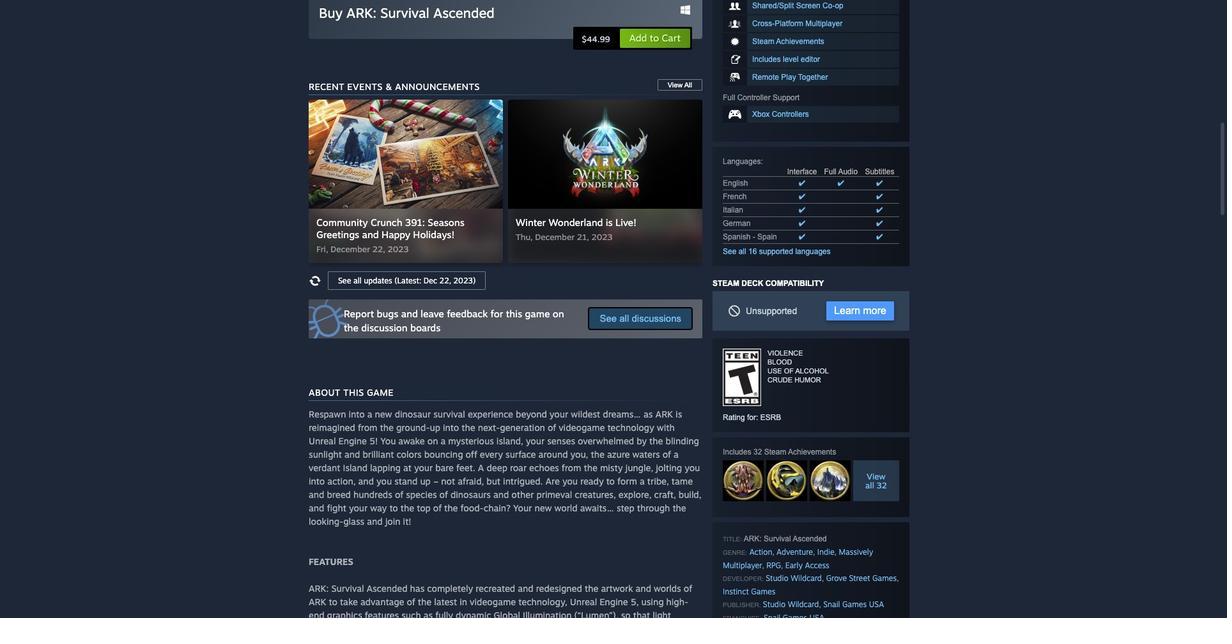 Task type: locate. For each thing, give the bounding box(es) containing it.
unreal inside respawn into a new dinosaur survival experience beyond your wildest dreams… as ark is reimagined from the ground-up into the next-generation of videogame technology with unreal engine 5! you awake on a mysterious island, your senses overwhelmed by the blinding sunlight and brilliant colors bouncing off every surface around you, the azure waters of a verdant island lapping at your bare feet. a deep roar echoes from the misty jungle, jolting you into action, and you stand up – not afraid, but intrigued. are you ready to form a tribe, tame and breed hundreds of species of dinosaurs and other primeval creatures, explore, craft, build, and fight your way to the top of the food-chain? your new world awaits… step through the looking-glass and join it!
[[309, 436, 336, 447]]

on right the game
[[553, 308, 564, 320]]

adventure link
[[777, 548, 813, 558]]

studio down instinct games link
[[763, 600, 786, 610]]

from up 5!
[[358, 423, 378, 433]]

, left grove
[[822, 575, 824, 584]]

ascended for buy ark: survival ascended
[[433, 4, 495, 21]]

view inside view all 32
[[867, 472, 886, 482]]

full left audio
[[824, 168, 837, 176]]

all left updates
[[354, 276, 362, 286]]

ark: up end
[[309, 584, 329, 595]]

primeval
[[537, 490, 572, 501]]

multiplayer inside massively multiplayer
[[723, 561, 762, 571]]

1 vertical spatial includes
[[723, 448, 752, 457]]

0 horizontal spatial unreal
[[309, 436, 336, 447]]

0 vertical spatial into
[[349, 409, 365, 420]]

1 vertical spatial 22,
[[440, 276, 451, 286]]

1 horizontal spatial view
[[867, 472, 886, 482]]

all left "16"
[[739, 247, 747, 256]]

roar
[[510, 463, 527, 474]]

2 horizontal spatial see
[[723, 247, 737, 256]]

0 horizontal spatial survival
[[331, 584, 364, 595]]

all inside view all 32
[[866, 481, 875, 491]]

a down 'blinding'
[[674, 449, 679, 460]]

support
[[773, 93, 800, 102]]

survival inside ark: survival ascended has completely recreated and redesigned the artwork and worlds of ark to take advantage of the latest in videogame technology, unreal engine 5, using high- end graphics features such as fully dynamic global illumination ("lumen"), so that lig
[[331, 584, 364, 595]]

of inside violence blood use of alcohol crude humor
[[784, 368, 794, 375]]

achievements up survivor of the center image
[[788, 448, 837, 457]]

1 horizontal spatial multiplayer
[[806, 19, 843, 28]]

the
[[344, 322, 359, 334], [380, 423, 394, 433], [462, 423, 475, 433], [650, 436, 663, 447], [591, 449, 605, 460], [584, 463, 598, 474], [401, 503, 414, 514], [444, 503, 458, 514], [673, 503, 687, 514], [585, 584, 599, 595], [418, 597, 432, 608]]

0 horizontal spatial multiplayer
[[723, 561, 762, 571]]

1 horizontal spatial see
[[600, 313, 617, 324]]

azure
[[607, 449, 630, 460]]

community crunch 391: seasons greetings and happy holidays!
[[316, 217, 465, 241]]

2 vertical spatial ascended
[[367, 584, 408, 595]]

using
[[642, 597, 664, 608]]

1 horizontal spatial engine
[[600, 597, 628, 608]]

, left early
[[781, 562, 783, 571]]

interface
[[787, 168, 817, 176]]

ark: right the buy
[[347, 4, 377, 21]]

view all link
[[658, 79, 703, 91]]

intrigued.
[[503, 476, 543, 487]]

1 vertical spatial multiplayer
[[723, 561, 762, 571]]

into down verdant
[[309, 476, 325, 487]]

developer: studio wildcard , grove street games , instinct games publisher: studio wildcard , snail games usa
[[723, 574, 899, 610]]

1 horizontal spatial 32
[[877, 481, 887, 491]]

lapping
[[370, 463, 401, 474]]

ark: up action link
[[744, 535, 762, 544]]

ascended inside title: ark: survival ascended genre:
[[793, 535, 827, 544]]

you
[[685, 463, 700, 474], [377, 476, 392, 487], [563, 476, 578, 487]]

0 horizontal spatial 22,
[[373, 244, 385, 254]]

0 horizontal spatial on
[[428, 436, 438, 447]]

2 horizontal spatial games
[[873, 574, 897, 584]]

ark: for title:
[[744, 535, 762, 544]]

discussions
[[632, 313, 682, 324]]

a down jungle,
[[640, 476, 645, 487]]

1 vertical spatial on
[[428, 436, 438, 447]]

1 vertical spatial ascended
[[793, 535, 827, 544]]

game
[[367, 387, 394, 398]]

worlds
[[654, 584, 681, 595]]

other
[[512, 490, 534, 501]]

0 horizontal spatial includes
[[723, 448, 752, 457]]

0 horizontal spatial from
[[358, 423, 378, 433]]

1 horizontal spatial ascended
[[433, 4, 495, 21]]

1 vertical spatial studio wildcard link
[[763, 600, 819, 610]]

cross-platform multiplayer link
[[723, 15, 900, 32]]

remote play together link
[[723, 69, 900, 86]]

view right survivor of the center image
[[867, 472, 886, 482]]

1 vertical spatial 2023
[[388, 244, 409, 254]]

games
[[873, 574, 897, 584], [751, 588, 776, 597], [843, 600, 867, 610]]

xbox controllers
[[753, 110, 809, 119]]

1 vertical spatial unreal
[[570, 597, 597, 608]]

and up the island
[[345, 449, 360, 460]]

22,
[[373, 244, 385, 254], [440, 276, 451, 286]]

up left '–'
[[420, 476, 431, 487]]

more
[[863, 306, 887, 316]]

bouncing
[[424, 449, 463, 460]]

0 vertical spatial 22,
[[373, 244, 385, 254]]

senses
[[547, 436, 575, 447]]

artifact archaeologist image
[[723, 461, 764, 502]]

of up 'crude'
[[784, 368, 794, 375]]

every
[[480, 449, 503, 460]]

on up bouncing
[[428, 436, 438, 447]]

0 horizontal spatial ark
[[309, 597, 326, 608]]

crunch
[[371, 217, 403, 229]]

1 horizontal spatial is
[[676, 409, 682, 420]]

you down lapping
[[377, 476, 392, 487]]

1 horizontal spatial 2023
[[592, 232, 613, 242]]

as inside respawn into a new dinosaur survival experience beyond your wildest dreams… as ark is reimagined from the ground-up into the next-generation of videogame technology with unreal engine 5! you awake on a mysterious island, your senses overwhelmed by the blinding sunlight and brilliant colors bouncing off every surface around you, the azure waters of a verdant island lapping at your bare feet. a deep roar echoes from the misty jungle, jolting you into action, and you stand up – not afraid, but intrigued. are you ready to form a tribe, tame and breed hundreds of species of dinosaurs and other primeval creatures, explore, craft, build, and fight your way to the top of the food-chain? your new world awaits… step through the looking-glass and join it!
[[644, 409, 653, 420]]

0 horizontal spatial new
[[375, 409, 392, 420]]

2023 down happy
[[388, 244, 409, 254]]

1 vertical spatial engine
[[600, 597, 628, 608]]

tame
[[672, 476, 693, 487]]

add to cart
[[630, 32, 681, 44]]

videogame down wildest
[[559, 423, 605, 433]]

as up technology
[[644, 409, 653, 420]]

off
[[466, 449, 477, 460]]

1 horizontal spatial survival
[[381, 4, 430, 21]]

wildest
[[571, 409, 601, 420]]

2 horizontal spatial ascended
[[793, 535, 827, 544]]

0 horizontal spatial see
[[338, 276, 351, 286]]

rpg link
[[767, 561, 781, 571]]

steam up lowest depth image
[[764, 448, 787, 457]]

game
[[525, 308, 550, 320]]

steam inside steam achievements link
[[753, 37, 775, 46]]

grove
[[826, 574, 847, 584]]

creatures,
[[575, 490, 616, 501]]

full audio
[[824, 168, 858, 176]]

includes level editor
[[753, 55, 820, 64]]

2 horizontal spatial into
[[443, 423, 459, 433]]

22, right dec
[[440, 276, 451, 286]]

discussion
[[361, 322, 408, 334]]

artwork
[[601, 584, 633, 595]]

1 horizontal spatial on
[[553, 308, 564, 320]]

ark up end
[[309, 597, 326, 608]]

in
[[460, 597, 467, 608]]

engine left 5!
[[339, 436, 367, 447]]

deck
[[742, 279, 764, 288]]

0 vertical spatial new
[[375, 409, 392, 420]]

buy ark: survival ascended
[[319, 4, 495, 21]]

1 vertical spatial as
[[424, 611, 433, 619]]

misty
[[600, 463, 623, 474]]

0 vertical spatial engine
[[339, 436, 367, 447]]

1 horizontal spatial december
[[535, 232, 575, 242]]

so
[[621, 611, 631, 619]]

publisher:
[[723, 602, 761, 609]]

wildcard left snail
[[788, 600, 819, 610]]

1 horizontal spatial includes
[[753, 55, 781, 64]]

your left wildest
[[550, 409, 568, 420]]

global
[[494, 611, 520, 619]]

and up 5,
[[636, 584, 651, 595]]

lowest depth image
[[767, 461, 807, 502]]

0 vertical spatial up
[[430, 423, 441, 433]]

to right add
[[650, 32, 659, 44]]

remote
[[753, 73, 779, 82]]

1 horizontal spatial full
[[824, 168, 837, 176]]

full left controller
[[723, 93, 735, 102]]

0 horizontal spatial is
[[606, 217, 613, 229]]

1 vertical spatial full
[[824, 168, 837, 176]]

for
[[491, 308, 503, 320]]

, left the indie
[[813, 549, 815, 558]]

see all 16 supported languages link
[[723, 247, 831, 256]]

action,
[[327, 476, 356, 487]]

, left massively
[[835, 549, 837, 558]]

steam left deck at right top
[[713, 279, 740, 288]]

0 vertical spatial studio
[[766, 574, 789, 584]]

view left all
[[668, 81, 683, 89]]

the inside report bugs and leave feedback for this game on the discussion boards
[[344, 322, 359, 334]]

of up high-
[[684, 584, 692, 595]]

new down game
[[375, 409, 392, 420]]

all for discussions
[[620, 313, 629, 324]]

0 vertical spatial ascended
[[433, 4, 495, 21]]

22, down happy
[[373, 244, 385, 254]]

0 horizontal spatial as
[[424, 611, 433, 619]]

indie link
[[818, 548, 835, 558]]

is inside respawn into a new dinosaur survival experience beyond your wildest dreams… as ark is reimagined from the ground-up into the next-generation of videogame technology with unreal engine 5! you awake on a mysterious island, your senses overwhelmed by the blinding sunlight and brilliant colors bouncing off every surface around you, the azure waters of a verdant island lapping at your bare feet. a deep roar echoes from the misty jungle, jolting you into action, and you stand up – not afraid, but intrigued. are you ready to form a tribe, tame and breed hundreds of species of dinosaurs and other primeval creatures, explore, craft, build, and fight your way to the top of the food-chain? your new world awaits… step through the looking-glass and join it!
[[676, 409, 682, 420]]

1 horizontal spatial ark:
[[347, 4, 377, 21]]

and
[[362, 229, 379, 241], [401, 308, 418, 320], [345, 449, 360, 460], [358, 476, 374, 487], [309, 490, 324, 501], [494, 490, 509, 501], [309, 503, 324, 514], [367, 517, 383, 527], [518, 584, 534, 595], [636, 584, 651, 595]]

your down generation
[[526, 436, 545, 447]]

redesigned
[[536, 584, 582, 595]]

games left usa
[[843, 600, 867, 610]]

a up bouncing
[[441, 436, 446, 447]]

holidays!
[[413, 229, 455, 241]]

ascended
[[433, 4, 495, 21], [793, 535, 827, 544], [367, 584, 408, 595]]

0 horizontal spatial view
[[668, 81, 683, 89]]

ascended for title: ark: survival ascended genre:
[[793, 535, 827, 544]]

0 horizontal spatial into
[[309, 476, 325, 487]]

of down stand
[[395, 490, 404, 501]]

the right by
[[650, 436, 663, 447]]

1 horizontal spatial games
[[843, 600, 867, 610]]

ready
[[581, 476, 604, 487]]

and left breed
[[309, 490, 324, 501]]

0 vertical spatial full
[[723, 93, 735, 102]]

steam down cross-
[[753, 37, 775, 46]]

from down you,
[[562, 463, 581, 474]]

ark up with
[[656, 409, 673, 420]]

all right survivor of the center image
[[866, 481, 875, 491]]

wildcard down early access link
[[791, 574, 822, 584]]

0 vertical spatial view
[[668, 81, 683, 89]]

at
[[403, 463, 412, 474]]

0 horizontal spatial videogame
[[470, 597, 516, 608]]

multiplayer down co-
[[806, 19, 843, 28]]

0 vertical spatial 2023
[[592, 232, 613, 242]]

to left take
[[329, 597, 338, 608]]

studio
[[766, 574, 789, 584], [763, 600, 786, 610]]

1 horizontal spatial ark
[[656, 409, 673, 420]]

blood
[[768, 359, 792, 366]]

games down 'developer:'
[[751, 588, 776, 597]]

this
[[343, 387, 364, 398]]

2 vertical spatial into
[[309, 476, 325, 487]]

your up "glass"
[[349, 503, 368, 514]]

take
[[340, 597, 358, 608]]

videogame inside ark: survival ascended has completely recreated and redesigned the artwork and worlds of ark to take advantage of the latest in videogame technology, unreal engine 5, using high- end graphics features such as fully dynamic global illumination ("lumen"), so that lig
[[470, 597, 516, 608]]

0 horizontal spatial games
[[751, 588, 776, 597]]

high-
[[667, 597, 689, 608]]

is up 'blinding'
[[676, 409, 682, 420]]

see left updates
[[338, 276, 351, 286]]

spanish
[[723, 233, 751, 242]]

and up looking-
[[309, 503, 324, 514]]

technology
[[608, 423, 655, 433]]

snail games usa link
[[824, 600, 884, 610]]

0 vertical spatial ark
[[656, 409, 673, 420]]

1 vertical spatial is
[[676, 409, 682, 420]]

form
[[618, 476, 637, 487]]

updates
[[364, 276, 392, 286]]

1 vertical spatial december
[[331, 244, 370, 254]]

cross-platform multiplayer
[[753, 19, 843, 28]]

2 vertical spatial games
[[843, 600, 867, 610]]

0 vertical spatial see
[[723, 247, 737, 256]]

32 up artifact archaeologist image
[[754, 448, 762, 457]]

includes up remote
[[753, 55, 781, 64]]

of right top
[[433, 503, 442, 514]]

see left discussions
[[600, 313, 617, 324]]

1 vertical spatial survival
[[764, 535, 791, 544]]

2023 right "21,"
[[592, 232, 613, 242]]

videogame down recreated
[[470, 597, 516, 608]]

survival for buy
[[381, 4, 430, 21]]

0 vertical spatial achievements
[[776, 37, 825, 46]]

0 vertical spatial unreal
[[309, 436, 336, 447]]

top
[[417, 503, 431, 514]]

see
[[723, 247, 737, 256], [338, 276, 351, 286], [600, 313, 617, 324]]

0 horizontal spatial ark:
[[309, 584, 329, 595]]

32 right survivor of the center image
[[877, 481, 887, 491]]

0 vertical spatial videogame
[[559, 423, 605, 433]]

crude
[[768, 377, 793, 384]]

and inside report bugs and leave feedback for this game on the discussion boards
[[401, 308, 418, 320]]

to
[[650, 32, 659, 44], [607, 476, 615, 487], [390, 503, 398, 514], [329, 597, 338, 608]]

0 horizontal spatial engine
[[339, 436, 367, 447]]

see for see all updates (latest: dec 22, 2023)
[[338, 276, 351, 286]]

title: ark: survival ascended genre:
[[723, 535, 827, 557]]

full for full controller support
[[723, 93, 735, 102]]

1 horizontal spatial videogame
[[559, 423, 605, 433]]

not
[[441, 476, 455, 487]]

the down report
[[344, 322, 359, 334]]

0 vertical spatial wildcard
[[791, 574, 822, 584]]

1 vertical spatial from
[[562, 463, 581, 474]]

see all discussions link
[[588, 308, 693, 331]]

0 vertical spatial december
[[535, 232, 575, 242]]

a
[[478, 463, 484, 474]]

shared/split
[[753, 1, 794, 10]]

awaits…
[[580, 503, 614, 514]]

1 vertical spatial games
[[751, 588, 776, 597]]

1 vertical spatial new
[[535, 503, 552, 514]]

0 vertical spatial is
[[606, 217, 613, 229]]

is left live! at the right top
[[606, 217, 613, 229]]

to up join
[[390, 503, 398, 514]]

2 horizontal spatial ark:
[[744, 535, 762, 544]]

and up the chain?
[[494, 490, 509, 501]]

see down spanish
[[723, 247, 737, 256]]

surface
[[506, 449, 536, 460]]

0 vertical spatial includes
[[753, 55, 781, 64]]

games right street
[[873, 574, 897, 584]]

and up fri, december 22, 2023
[[362, 229, 379, 241]]

0 vertical spatial as
[[644, 409, 653, 420]]

1 vertical spatial up
[[420, 476, 431, 487]]

of up senses at the left bottom of page
[[548, 423, 556, 433]]

and up boards
[[401, 308, 418, 320]]

multiplayer up 'developer:'
[[723, 561, 762, 571]]

december down wonderland
[[535, 232, 575, 242]]

2 vertical spatial see
[[600, 313, 617, 324]]

1 vertical spatial ark
[[309, 597, 326, 608]]

a
[[367, 409, 372, 420], [441, 436, 446, 447], [674, 449, 679, 460], [640, 476, 645, 487]]

the down build, at the bottom of the page
[[673, 503, 687, 514]]

survival inside title: ark: survival ascended genre:
[[764, 535, 791, 544]]

up down 'survival'
[[430, 423, 441, 433]]

community
[[316, 217, 368, 229]]

dinosaurs
[[451, 490, 491, 501]]

0 vertical spatial from
[[358, 423, 378, 433]]

brilliant
[[363, 449, 394, 460]]

wildcard
[[791, 574, 822, 584], [788, 600, 819, 610]]

as left fully
[[424, 611, 433, 619]]

0 vertical spatial steam
[[753, 37, 775, 46]]

unreal up ("lumen"),
[[570, 597, 597, 608]]

food-
[[461, 503, 484, 514]]

new down primeval
[[535, 503, 552, 514]]

0 horizontal spatial december
[[331, 244, 370, 254]]

2 vertical spatial ark:
[[309, 584, 329, 595]]

studio down rpg
[[766, 574, 789, 584]]

all left discussions
[[620, 313, 629, 324]]

1 vertical spatial wildcard
[[788, 600, 819, 610]]

steam deck compatibility
[[713, 279, 824, 288]]

0 vertical spatial survival
[[381, 4, 430, 21]]

0 horizontal spatial full
[[723, 93, 735, 102]]

of
[[784, 368, 794, 375], [548, 423, 556, 433], [663, 449, 671, 460], [395, 490, 404, 501], [440, 490, 448, 501], [433, 503, 442, 514], [684, 584, 692, 595], [407, 597, 415, 608]]

("lumen"),
[[574, 611, 619, 619]]

rating
[[723, 414, 745, 423]]

ark: inside title: ark: survival ascended genre:
[[744, 535, 762, 544]]



Task type: vqa. For each thing, say whether or not it's contained in the screenshot.
verdant
yes



Task type: describe. For each thing, give the bounding box(es) containing it.
videogame inside respawn into a new dinosaur survival experience beyond your wildest dreams… as ark is reimagined from the ground-up into the next-generation of videogame technology with unreal engine 5! you awake on a mysterious island, your senses overwhelmed by the blinding sunlight and brilliant colors bouncing off every surface around you, the azure waters of a verdant island lapping at your bare feet. a deep roar echoes from the misty jungle, jolting you into action, and you stand up – not afraid, but intrigued. are you ready to form a tribe, tame and breed hundreds of species of dinosaurs and other primeval creatures, explore, craft, build, and fight your way to the top of the food-chain? your new world awaits… step through the looking-glass and join it!
[[559, 423, 605, 433]]

ark inside ark: survival ascended has completely recreated and redesigned the artwork and worlds of ark to take advantage of the latest in videogame technology, unreal engine 5, using high- end graphics features such as fully dynamic global illumination ("lumen"), so that lig
[[309, 597, 326, 608]]

0 vertical spatial multiplayer
[[806, 19, 843, 28]]

seasons
[[428, 217, 465, 229]]

but
[[487, 476, 501, 487]]

0 vertical spatial 32
[[754, 448, 762, 457]]

1 vertical spatial achievements
[[788, 448, 837, 457]]

a down game
[[367, 409, 372, 420]]

december for community
[[331, 244, 370, 254]]

the up mysterious
[[462, 423, 475, 433]]

all for 32
[[866, 481, 875, 491]]

fri,
[[316, 244, 328, 254]]

fight
[[327, 503, 346, 514]]

subtitles
[[865, 168, 895, 176]]

the up it!
[[401, 503, 414, 514]]

see all updates (latest: dec 22, 2023)
[[338, 276, 476, 286]]

, right street
[[897, 575, 899, 584]]

survival for title:
[[764, 535, 791, 544]]

species
[[406, 490, 437, 501]]

21,
[[577, 232, 589, 242]]

1 horizontal spatial from
[[562, 463, 581, 474]]

studio wildcard link for grove street games
[[766, 574, 822, 584]]

recent
[[309, 81, 345, 92]]

full controller support
[[723, 93, 800, 102]]

usa
[[869, 600, 884, 610]]

32 inside view all 32
[[877, 481, 887, 491]]

massively
[[839, 548, 874, 558]]

and down way
[[367, 517, 383, 527]]

events
[[347, 81, 383, 92]]

the left artwork
[[585, 584, 599, 595]]

to down the misty
[[607, 476, 615, 487]]

includes level editor link
[[723, 51, 900, 68]]

, left snail
[[819, 601, 821, 610]]

1 horizontal spatial you
[[563, 476, 578, 487]]

(latest:
[[395, 276, 422, 286]]

steam for steam deck compatibility
[[713, 279, 740, 288]]

thu,
[[516, 232, 533, 242]]

see for see all 16 supported languages
[[723, 247, 737, 256]]

reimagined
[[309, 423, 355, 433]]

the up ready
[[584, 463, 598, 474]]

the down overwhelmed
[[591, 449, 605, 460]]

shared/split screen co-op link
[[723, 0, 900, 14]]

2 horizontal spatial you
[[685, 463, 700, 474]]

learn
[[834, 306, 861, 316]]

controllers
[[772, 110, 809, 119]]

as inside ark: survival ascended has completely recreated and redesigned the artwork and worlds of ark to take advantage of the latest in videogame technology, unreal engine 5, using high- end graphics features such as fully dynamic global illumination ("lumen"), so that lig
[[424, 611, 433, 619]]

december for winter
[[535, 232, 575, 242]]

play
[[782, 73, 796, 82]]

you
[[381, 436, 396, 447]]

step
[[617, 503, 635, 514]]

winter
[[516, 217, 546, 229]]

report
[[344, 308, 374, 320]]

unreal inside ark: survival ascended has completely recreated and redesigned the artwork and worlds of ark to take advantage of the latest in videogame technology, unreal engine 5, using high- end graphics features such as fully dynamic global illumination ("lumen"), so that lig
[[570, 597, 597, 608]]

of up such
[[407, 597, 415, 608]]

ark: for buy
[[347, 4, 377, 21]]

$44.99
[[582, 34, 610, 44]]

happy
[[382, 229, 410, 241]]

jungle,
[[626, 463, 654, 474]]

on inside report bugs and leave feedback for this game on the discussion boards
[[553, 308, 564, 320]]

steam achievements link
[[723, 33, 900, 50]]

massively multiplayer link
[[723, 548, 874, 571]]

through
[[637, 503, 670, 514]]

0 vertical spatial games
[[873, 574, 897, 584]]

the up "you"
[[380, 423, 394, 433]]

the left food- in the left bottom of the page
[[444, 503, 458, 514]]

technology,
[[519, 597, 568, 608]]

and up "technology," in the left of the page
[[518, 584, 534, 595]]

ark inside respawn into a new dinosaur survival experience beyond your wildest dreams… as ark is reimagined from the ground-up into the next-generation of videogame technology with unreal engine 5! you awake on a mysterious island, your senses overwhelmed by the blinding sunlight and brilliant colors bouncing off every surface around you, the azure waters of a verdant island lapping at your bare feet. a deep roar echoes from the misty jungle, jolting you into action, and you stand up – not afraid, but intrigued. are you ready to form a tribe, tame and breed hundreds of species of dinosaurs and other primeval creatures, explore, craft, build, and fight your way to the top of the food-chain? your new world awaits… step through the looking-glass and join it!
[[656, 409, 673, 420]]

all
[[685, 81, 692, 89]]

:
[[761, 157, 763, 166]]

mysterious
[[448, 436, 494, 447]]

1 vertical spatial studio
[[763, 600, 786, 610]]

dynamic
[[456, 611, 491, 619]]

verdant
[[309, 463, 340, 474]]

beyond
[[516, 409, 547, 420]]

includes for includes level editor
[[753, 55, 781, 64]]

instinct
[[723, 588, 749, 597]]

0 horizontal spatial you
[[377, 476, 392, 487]]

build,
[[679, 490, 702, 501]]

boards
[[410, 322, 441, 334]]

studio wildcard link for snail games usa
[[763, 600, 819, 610]]

winter wonderland is live!
[[516, 217, 637, 229]]

view for all
[[867, 472, 886, 482]]

early access link
[[786, 561, 830, 571]]

recent events & announcements
[[309, 81, 480, 92]]

join
[[385, 517, 401, 527]]

survivor of the center image
[[810, 461, 851, 502]]

engine inside respawn into a new dinosaur survival experience beyond your wildest dreams… as ark is reimagined from the ground-up into the next-generation of videogame technology with unreal engine 5! you awake on a mysterious island, your senses overwhelmed by the blinding sunlight and brilliant colors bouncing off every surface around you, the azure waters of a verdant island lapping at your bare feet. a deep roar echoes from the misty jungle, jolting you into action, and you stand up – not afraid, but intrigued. are you ready to form a tribe, tame and breed hundreds of species of dinosaurs and other primeval creatures, explore, craft, build, and fight your way to the top of the food-chain? your new world awaits… step through the looking-glass and join it!
[[339, 436, 367, 447]]

includes for includes 32 steam achievements
[[723, 448, 752, 457]]

experience
[[468, 409, 513, 420]]

wonderland
[[549, 217, 603, 229]]

view for all
[[668, 81, 683, 89]]

1 horizontal spatial new
[[535, 503, 552, 514]]

, left rpg
[[762, 562, 765, 571]]

2023 for crunch
[[388, 244, 409, 254]]

glass
[[343, 517, 365, 527]]

action
[[750, 548, 773, 558]]

achievements inside steam achievements link
[[776, 37, 825, 46]]

spanish - spain
[[723, 233, 777, 242]]

graphics
[[327, 611, 362, 619]]

the down has
[[418, 597, 432, 608]]

2 vertical spatial steam
[[764, 448, 787, 457]]

see for see all discussions
[[600, 313, 617, 324]]

see all 16 supported languages
[[723, 247, 831, 256]]

ark: inside ark: survival ascended has completely recreated and redesigned the artwork and worlds of ark to take advantage of the latest in videogame technology, unreal engine 5, using high- end graphics features such as fully dynamic global illumination ("lumen"), so that lig
[[309, 584, 329, 595]]

and up hundreds
[[358, 476, 374, 487]]

report bugs and leave feedback for this game on the discussion boards
[[344, 308, 564, 334]]

1 vertical spatial into
[[443, 423, 459, 433]]

all for 16
[[739, 247, 747, 256]]

deep
[[487, 463, 508, 474]]

esrb
[[761, 414, 782, 423]]

and inside community crunch 391: seasons greetings and happy holidays!
[[362, 229, 379, 241]]

engine inside ark: survival ascended has completely recreated and redesigned the artwork and worlds of ark to take advantage of the latest in videogame technology, unreal engine 5, using high- end graphics features such as fully dynamic global illumination ("lumen"), so that lig
[[600, 597, 628, 608]]

full for full audio
[[824, 168, 837, 176]]

all for updates
[[354, 276, 362, 286]]

steam for steam achievements
[[753, 37, 775, 46]]

ascended inside ark: survival ascended has completely recreated and redesigned the artwork and worlds of ark to take advantage of the latest in videogame technology, unreal engine 5, using high- end graphics features such as fully dynamic global illumination ("lumen"), so that lig
[[367, 584, 408, 595]]

around
[[539, 449, 568, 460]]

craft,
[[654, 490, 676, 501]]

live!
[[616, 217, 637, 229]]

your right at
[[414, 463, 433, 474]]

, up 'rpg' link
[[773, 549, 775, 558]]

echoes
[[529, 463, 559, 474]]

recreated
[[476, 584, 515, 595]]

2023 for wonderland
[[592, 232, 613, 242]]

on inside respawn into a new dinosaur survival experience beyond your wildest dreams… as ark is reimagined from the ground-up into the next-generation of videogame technology with unreal engine 5! you awake on a mysterious island, your senses overwhelmed by the blinding sunlight and brilliant colors bouncing off every surface around you, the azure waters of a verdant island lapping at your bare feet. a deep roar echoes from the misty jungle, jolting you into action, and you stand up – not afraid, but intrigued. are you ready to form a tribe, tame and breed hundreds of species of dinosaurs and other primeval creatures, explore, craft, build, and fight your way to the top of the food-chain? your new world awaits… step through the looking-glass and join it!
[[428, 436, 438, 447]]

looking-
[[309, 517, 343, 527]]

violence
[[768, 350, 803, 357]]

compatibility
[[766, 279, 824, 288]]

dinosaur
[[395, 409, 431, 420]]

1 horizontal spatial 22,
[[440, 276, 451, 286]]

jolting
[[656, 463, 682, 474]]

has
[[410, 584, 425, 595]]

of up jolting
[[663, 449, 671, 460]]

action link
[[750, 548, 773, 558]]

ground-
[[396, 423, 430, 433]]

next-
[[478, 423, 500, 433]]

5!
[[370, 436, 378, 447]]

generation
[[500, 423, 545, 433]]

languages
[[796, 247, 831, 256]]

such
[[402, 611, 421, 619]]

of down not
[[440, 490, 448, 501]]

use
[[768, 368, 782, 375]]

to inside ark: survival ascended has completely recreated and redesigned the artwork and worlds of ark to take advantage of the latest in videogame technology, unreal engine 5, using high- end graphics features such as fully dynamic global illumination ("lumen"), so that lig
[[329, 597, 338, 608]]

explore,
[[619, 490, 652, 501]]

buy
[[319, 4, 343, 21]]

unsupported
[[746, 306, 797, 316]]



